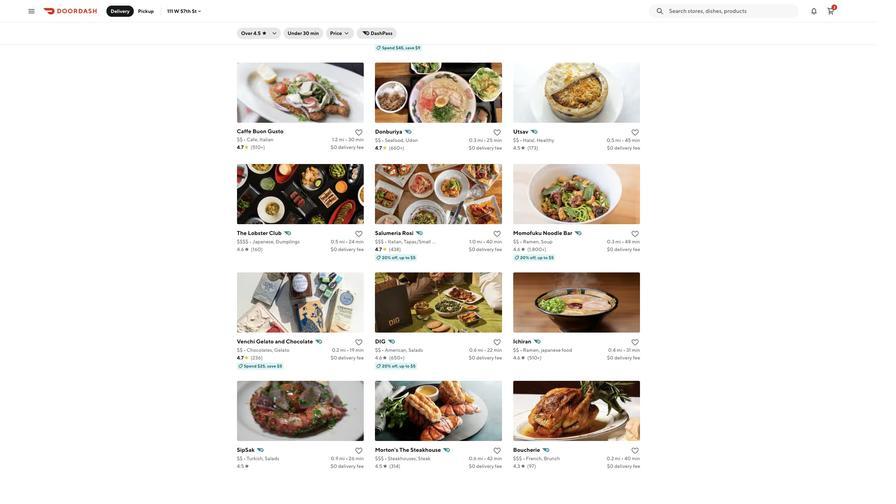 Task type: describe. For each thing, give the bounding box(es) containing it.
min for sipsak
[[356, 457, 364, 462]]

cafe,
[[247, 137, 259, 143]]

dashpass button
[[357, 28, 397, 39]]

price button
[[326, 28, 354, 39]]

seafood,
[[385, 138, 405, 143]]

ramen, for ichiran
[[523, 348, 540, 354]]

ole
[[513, 20, 523, 27]]

$$$ for salumeria
[[375, 239, 384, 245]]

mi for donburiya
[[478, 138, 483, 143]]

morton's the steakhouse
[[375, 447, 441, 454]]

0.2 mi • 40 min
[[607, 457, 641, 462]]

breads
[[375, 20, 393, 27]]

delivery button
[[106, 5, 134, 17]]

brunch
[[544, 457, 560, 462]]

fee for boucherie
[[633, 464, 641, 470]]

fee down 1.2 mi • 30 min
[[357, 145, 364, 150]]

0.6 for morton's the steakhouse
[[469, 457, 477, 462]]

dig
[[375, 339, 386, 346]]

4.7 for donburiya
[[375, 145, 382, 151]]

40 for salumeria rosi
[[487, 239, 493, 245]]

mi for utsav
[[616, 138, 621, 143]]

$$ for the comfort diner
[[237, 29, 243, 35]]

mi for morton's the steakhouse
[[478, 457, 483, 462]]

22
[[487, 348, 493, 354]]

click to add this store to your saved list image for boucherie
[[631, 447, 640, 456]]

1.2
[[332, 137, 338, 143]]

fee for momofuku noodle bar
[[633, 247, 641, 253]]

4.8
[[375, 37, 382, 42]]

fee for venchi gelato and chocolate
[[357, 356, 364, 361]]

0.4
[[609, 348, 616, 354]]

$$$$
[[237, 239, 249, 245]]

mi for the comfort diner
[[339, 29, 345, 35]]

$25,
[[258, 364, 266, 369]]

salads for sipsak
[[265, 457, 279, 462]]

$$$ for morton's
[[375, 457, 384, 462]]

utsav
[[513, 129, 529, 135]]

$$ • halal, healthy
[[513, 138, 555, 143]]

$$ for sipsak
[[237, 457, 243, 462]]

st
[[192, 8, 197, 14]]

0.3 mi • 25 min
[[469, 138, 502, 143]]

20% down (650+)
[[382, 364, 391, 369]]

$​0 delivery fee for dig
[[469, 356, 502, 361]]

0.3 for momofuku noodle bar
[[607, 239, 615, 245]]

0.4 mi • 31 min
[[609, 348, 641, 354]]

0.3 mi • 48 min
[[607, 239, 641, 245]]

0.5 mi • 45 min
[[607, 138, 641, 143]]

(438)
[[389, 247, 401, 253]]

$​0 for momofuku noodle bar
[[607, 247, 614, 253]]

min inside "button"
[[311, 30, 319, 36]]

the for the comfort diner
[[237, 20, 247, 27]]

0 vertical spatial gelato
[[256, 339, 274, 346]]

min for morton's the steakhouse
[[494, 457, 502, 462]]

20% for momofuku
[[520, 255, 529, 261]]

$​0 delivery fee for the lobster club
[[331, 247, 364, 253]]

$​0 delivery fee for sipsak
[[331, 464, 364, 470]]

delivery for morton's the steakhouse
[[476, 464, 494, 470]]

pickup
[[138, 8, 154, 14]]

mi for dig
[[478, 348, 483, 354]]

and
[[275, 339, 285, 346]]

momofuku noodle bar
[[513, 230, 573, 237]]

bakery,
[[385, 29, 401, 35]]

$$ • seafood, udon
[[375, 138, 418, 143]]

mi for the lobster club
[[340, 239, 345, 245]]

$​0 delivery fee for venchi gelato and chocolate
[[331, 356, 364, 361]]

dumplings
[[276, 239, 300, 245]]

25
[[487, 138, 493, 143]]

mi for boucherie
[[615, 457, 621, 462]]

venchi
[[237, 339, 255, 346]]

noodle
[[543, 230, 563, 237]]

up for momofuku
[[538, 255, 543, 261]]

ole & steen
[[513, 20, 544, 27]]

spend $25, save $5
[[244, 364, 282, 369]]

comfort
[[248, 20, 270, 27]]

delivery for dig
[[476, 356, 494, 361]]

the lobster club
[[237, 230, 282, 237]]

$$ • breakfast, sandwiches
[[237, 29, 297, 35]]

turkish,
[[247, 457, 264, 462]]

click to add this store to your saved list image right 1.2
[[355, 129, 363, 137]]

$​0 down 1.2
[[331, 145, 337, 150]]

(64)
[[389, 37, 399, 42]]

$$$ • steakhouses, steak
[[375, 457, 431, 462]]

min for donburiya
[[494, 138, 502, 143]]

notification bell image
[[810, 7, 819, 15]]

0.5 mi • 24 min
[[331, 239, 364, 245]]

0.9 mi • 34 min
[[331, 29, 364, 35]]

0.2 for venchi gelato and chocolate
[[332, 348, 339, 354]]

111 w 57th st
[[167, 8, 197, 14]]

$​0 delivery fee for ichiran
[[607, 356, 641, 361]]

Store search: begin typing to search for stores available on DoorDash text field
[[669, 7, 795, 15]]

2 vertical spatial the
[[400, 447, 409, 454]]

$​0 delivery fee down 1.2 mi • 30 min
[[331, 145, 364, 150]]

$​0 delivery fee for momofuku noodle bar
[[607, 247, 641, 253]]

save for gelato
[[267, 364, 276, 369]]

dashpass
[[371, 30, 393, 36]]

to for rosi
[[406, 255, 410, 261]]

up down (650+)
[[400, 364, 405, 369]]

(160)
[[251, 247, 263, 253]]

$$ up 4.8
[[375, 29, 381, 35]]

off, down (650+)
[[392, 364, 399, 369]]

20% off, up to $5 for momofuku
[[520, 255, 554, 261]]

min for the lobster club
[[356, 239, 364, 245]]

to down $$ • american, salads
[[406, 364, 410, 369]]

(173)
[[528, 145, 538, 151]]

min for utsav
[[632, 138, 641, 143]]

click to add this store to your saved list image for momofuku noodle bar
[[631, 230, 640, 239]]

20% for salumeria
[[382, 255, 391, 261]]

0.9 for sipsak
[[331, 457, 339, 462]]

fee for salumeria rosi
[[495, 247, 502, 253]]

french,
[[526, 457, 543, 462]]

111 w 57th st button
[[167, 8, 202, 14]]

3 button
[[824, 4, 838, 18]]

$5 for dig
[[411, 364, 416, 369]]

$$ for donburiya
[[375, 138, 381, 143]]

click to add this store to your saved list image for morton's the steakhouse
[[493, 447, 502, 456]]

click to add this store to your saved list image for the comfort diner
[[355, 20, 363, 28]]

$$ for utsav
[[513, 138, 519, 143]]

sipsak
[[237, 447, 255, 454]]

4.6 for the lobster club
[[237, 247, 244, 253]]

$​0 for morton's the steakhouse
[[469, 464, 475, 470]]

w
[[174, 8, 179, 14]]

$​0 for salumeria rosi
[[469, 247, 475, 253]]

food
[[562, 348, 572, 354]]

morton's
[[375, 447, 398, 454]]

min for dig
[[494, 348, 502, 354]]

$​0 delivery fee for salumeria rosi
[[469, 247, 502, 253]]

$​0 delivery fee for boucherie
[[607, 464, 641, 470]]

cookies
[[402, 29, 421, 35]]

31
[[627, 348, 631, 354]]

0.5 for utsav
[[607, 138, 615, 143]]

steakhouses,
[[388, 457, 417, 462]]

(510+) for ramen,
[[528, 356, 542, 361]]

$$ for dig
[[375, 348, 381, 354]]

ichiran
[[513, 339, 532, 346]]

(660+)
[[389, 145, 404, 151]]

delivery for venchi gelato and chocolate
[[338, 356, 356, 361]]

delivery for boucherie
[[615, 464, 632, 470]]

caffe buon gusto
[[237, 128, 284, 135]]

$$ • ramen, japanese food
[[513, 348, 572, 354]]

spend for venchi
[[244, 364, 257, 369]]

$​0 for utsav
[[607, 145, 614, 151]]

$5 right $25,
[[277, 364, 282, 369]]

1.2 mi • 30 min
[[332, 137, 364, 143]]

4.5 for morton's the steakhouse
[[375, 464, 382, 470]]

min for boucherie
[[632, 457, 641, 462]]

steak
[[418, 457, 431, 462]]

tapas/small
[[404, 239, 431, 245]]

italian,
[[388, 239, 403, 245]]

34
[[349, 29, 355, 35]]

(1,800+)
[[528, 247, 546, 253]]

mi for momofuku noodle bar
[[616, 239, 621, 245]]



Task type: locate. For each thing, give the bounding box(es) containing it.
1 vertical spatial 0.9
[[331, 457, 339, 462]]

delivery for salumeria rosi
[[476, 247, 494, 253]]

delivery down 0.5 mi • 45 min
[[615, 145, 632, 151]]

1 horizontal spatial save
[[406, 45, 415, 51]]

20% off, up to $5 down (438)
[[382, 255, 416, 261]]

0 horizontal spatial 0.5
[[331, 239, 339, 245]]

click to add this store to your saved list image for salumeria rosi
[[493, 230, 502, 239]]

$​0 for donburiya
[[469, 145, 475, 151]]

mi for sipsak
[[340, 457, 345, 462]]

1 vertical spatial 0.5
[[331, 239, 339, 245]]

gusto
[[268, 128, 284, 135]]

$$ • turkish, salads
[[237, 457, 279, 462]]

0 vertical spatial (510+)
[[251, 145, 265, 150]]

japanese
[[541, 348, 561, 354]]

$45,
[[396, 45, 405, 51]]

fee down 0.5 mi • 45 min
[[633, 145, 641, 151]]

0.6 mi • 42 min
[[469, 457, 502, 462]]

off, for momofuku
[[530, 255, 537, 261]]

0.9 left 34 at the top of the page
[[331, 29, 339, 35]]

$$ down the utsav
[[513, 138, 519, 143]]

0.6 left 42
[[469, 457, 477, 462]]

20% off, up to $5
[[382, 255, 416, 261], [520, 255, 554, 261], [382, 364, 416, 369]]

gelato
[[256, 339, 274, 346], [274, 348, 289, 354]]

click to add this store to your saved list image for sipsak
[[355, 447, 363, 456]]

1 horizontal spatial gelato
[[274, 348, 289, 354]]

$$ down 'ichiran'
[[513, 348, 519, 354]]

click to add this store to your saved list image
[[631, 20, 640, 28], [355, 230, 363, 239], [493, 230, 502, 239], [355, 339, 363, 347], [493, 339, 502, 347], [355, 447, 363, 456]]

delivery
[[111, 8, 130, 14]]

24
[[349, 239, 355, 245]]

fee down 0.2 mi • 40 min
[[633, 464, 641, 470]]

min for salumeria rosi
[[494, 239, 502, 245]]

2 0.9 from the top
[[331, 457, 339, 462]]

$$ for ichiran
[[513, 348, 519, 354]]

delivery down 0.4 mi • 31 min
[[615, 356, 632, 361]]

min for the comfort diner
[[356, 29, 364, 35]]

0 horizontal spatial gelato
[[256, 339, 274, 346]]

spend down (236)
[[244, 364, 257, 369]]

fee for the comfort diner
[[357, 37, 364, 42]]

$​0 delivery fee for donburiya
[[469, 145, 502, 151]]

delivery for ichiran
[[615, 356, 632, 361]]

sandwiches
[[270, 29, 297, 35]]

$​0 down 0.5 mi • 45 min
[[607, 145, 614, 151]]

0.9
[[331, 29, 339, 35], [331, 457, 339, 462]]

$​0 down 0.6 mi • 22 min
[[469, 356, 475, 361]]

salads right the turkish,
[[265, 457, 279, 462]]

fee down 1.0 mi • 40 min
[[495, 247, 502, 253]]

the up the $$$$
[[237, 230, 247, 237]]

steen
[[529, 20, 544, 27]]

spend $45, save $9
[[382, 45, 421, 51]]

0 vertical spatial 30
[[303, 30, 310, 36]]

italian
[[260, 137, 274, 143]]

plates
[[432, 239, 446, 245]]

0.3 left 48
[[607, 239, 615, 245]]

min
[[356, 29, 364, 35], [311, 30, 319, 36], [356, 137, 364, 143], [494, 138, 502, 143], [632, 138, 641, 143], [356, 239, 364, 245], [494, 239, 502, 245], [632, 239, 641, 245], [356, 348, 364, 354], [494, 348, 502, 354], [632, 348, 641, 354], [356, 457, 364, 462], [494, 457, 502, 462], [632, 457, 641, 462]]

delivery down 0.6 mi • 22 min
[[476, 356, 494, 361]]

1.0 mi • 40 min
[[470, 239, 502, 245]]

1 horizontal spatial 0.2
[[607, 457, 614, 462]]

min for venchi gelato and chocolate
[[356, 348, 364, 354]]

1 horizontal spatial 0.3
[[607, 239, 615, 245]]

fee down 0.5 mi • 24 min
[[357, 247, 364, 253]]

0.3 left the 25
[[469, 138, 477, 143]]

1 vertical spatial ramen,
[[523, 348, 540, 354]]

0 vertical spatial 0.2
[[332, 348, 339, 354]]

momofuku
[[513, 230, 542, 237]]

delivery down 0.3 mi • 48 min
[[615, 247, 632, 253]]

$$ for venchi gelato and chocolate
[[237, 348, 243, 354]]

under 30 min
[[288, 30, 319, 36]]

$​0 delivery fee
[[331, 37, 364, 42], [331, 145, 364, 150], [469, 145, 502, 151], [607, 145, 641, 151], [331, 247, 364, 253], [469, 247, 502, 253], [607, 247, 641, 253], [331, 356, 364, 361], [469, 356, 502, 361], [607, 356, 641, 361], [331, 464, 364, 470], [469, 464, 502, 470], [607, 464, 641, 470]]

click to add this store to your saved list image for breads bakery
[[493, 20, 502, 28]]

1 vertical spatial 0.3
[[607, 239, 615, 245]]

1 vertical spatial 30
[[348, 137, 355, 143]]

$​0 delivery fee down '0.9 mi • 34 min'
[[331, 37, 364, 42]]

48
[[625, 239, 631, 245]]

1 vertical spatial spend
[[244, 364, 257, 369]]

$​0 down 1.0
[[469, 247, 475, 253]]

•
[[244, 29, 246, 35], [346, 29, 348, 35], [382, 29, 384, 35], [244, 137, 246, 143], [345, 137, 347, 143], [382, 138, 384, 143], [484, 138, 486, 143], [520, 138, 522, 143], [622, 138, 624, 143], [250, 239, 252, 245], [346, 239, 348, 245], [385, 239, 387, 245], [483, 239, 486, 245], [520, 239, 522, 245], [622, 239, 624, 245], [244, 348, 246, 354], [347, 348, 349, 354], [382, 348, 384, 354], [484, 348, 486, 354], [520, 348, 522, 354], [624, 348, 626, 354], [244, 457, 246, 462], [346, 457, 348, 462], [385, 457, 387, 462], [484, 457, 486, 462], [523, 457, 525, 462], [622, 457, 624, 462]]

1.0
[[470, 239, 476, 245]]

20% off, up to $5 down (650+)
[[382, 364, 416, 369]]

$​0 delivery fee down 0.2 mi • 19 min
[[331, 356, 364, 361]]

up down (1,800+)
[[538, 255, 543, 261]]

click to add this store to your saved list image up 0.5 mi • 45 min
[[631, 129, 640, 137]]

0.5
[[607, 138, 615, 143], [331, 239, 339, 245]]

$$ down caffe
[[237, 137, 243, 143]]

fee for morton's the steakhouse
[[495, 464, 502, 470]]

4.5 down over
[[237, 37, 244, 42]]

0 horizontal spatial save
[[267, 364, 276, 369]]

1 0.9 from the top
[[331, 29, 339, 35]]

$​0 delivery fee down 0.4 mi • 31 min
[[607, 356, 641, 361]]

$​0 for the lobster club
[[331, 247, 337, 253]]

$​0 delivery fee for the comfort diner
[[331, 37, 364, 42]]

0.2 for boucherie
[[607, 457, 614, 462]]

4.5 down sipsak
[[237, 464, 244, 470]]

26
[[349, 457, 355, 462]]

2 ramen, from the top
[[523, 348, 540, 354]]

4.7 left (236)
[[237, 356, 244, 361]]

caffe
[[237, 128, 252, 135]]

0 vertical spatial salads
[[409, 348, 423, 354]]

the for the lobster club
[[237, 230, 247, 237]]

$$ • bakery, cookies
[[375, 29, 421, 35]]

venchi gelato and chocolate
[[237, 339, 313, 346]]

$$ down momofuku
[[513, 239, 519, 245]]

diner
[[271, 20, 286, 27]]

0 horizontal spatial 0.2
[[332, 348, 339, 354]]

$​0 delivery fee down 0.6 mi • 42 min at the right of the page
[[469, 464, 502, 470]]

delivery down 0.5 mi • 24 min
[[338, 247, 356, 253]]

up down (438)
[[400, 255, 405, 261]]

(510+) down $$ • ramen, japanese food
[[528, 356, 542, 361]]

0 vertical spatial 0.5
[[607, 138, 615, 143]]

$​0 delivery fee for morton's the steakhouse
[[469, 464, 502, 470]]

42
[[487, 457, 493, 462]]

4.5 left (173)
[[513, 145, 521, 151]]

1 vertical spatial save
[[267, 364, 276, 369]]

gelato up $$ • chocolates, gelato
[[256, 339, 274, 346]]

0 vertical spatial the
[[237, 20, 247, 27]]

1 vertical spatial 40
[[625, 457, 631, 462]]

fee for sipsak
[[357, 464, 364, 470]]

4.5 for utsav
[[513, 145, 521, 151]]

4.7 for salumeria rosi
[[375, 247, 382, 253]]

1 horizontal spatial 30
[[348, 137, 355, 143]]

1 horizontal spatial salads
[[409, 348, 423, 354]]

the up over
[[237, 20, 247, 27]]

fee for donburiya
[[495, 145, 502, 151]]

0.3
[[469, 138, 477, 143], [607, 239, 615, 245]]

bakery
[[395, 20, 413, 27]]

delivery down 1.0 mi • 40 min
[[476, 247, 494, 253]]

delivery down 1.2 mi • 30 min
[[338, 145, 356, 150]]

mi for salumeria rosi
[[477, 239, 483, 245]]

$​0 down 0.2 mi • 19 min
[[331, 356, 337, 361]]

$$ • cafe, italian
[[237, 137, 274, 143]]

&
[[524, 20, 528, 27]]

0.9 mi • 26 min
[[331, 457, 364, 462]]

$​0 down 0.9 mi • 26 min
[[331, 464, 337, 470]]

0 horizontal spatial spend
[[244, 364, 257, 369]]

0.5 for the lobster club
[[331, 239, 339, 245]]

delivery for donburiya
[[476, 145, 494, 151]]

off,
[[392, 255, 399, 261], [530, 255, 537, 261], [392, 364, 399, 369]]

$​0 delivery fee down 0.2 mi • 40 min
[[607, 464, 641, 470]]

0.6 mi • 22 min
[[469, 348, 502, 354]]

0 horizontal spatial salads
[[265, 457, 279, 462]]

mi for ichiran
[[617, 348, 623, 354]]

click to add this store to your saved list image up 0.6 mi • 42 min at the right of the page
[[493, 447, 502, 456]]

buon
[[253, 128, 267, 135]]

4.3
[[513, 464, 520, 470]]

click to add this store to your saved list image left ole
[[493, 20, 502, 28]]

$$ down venchi
[[237, 348, 243, 354]]

(67)
[[251, 37, 260, 42]]

0.9 for the comfort diner
[[331, 29, 339, 35]]

min for momofuku noodle bar
[[632, 239, 641, 245]]

$​0 down 0.2 mi • 40 min
[[607, 464, 614, 470]]

30 inside "button"
[[303, 30, 310, 36]]

delivery for the comfort diner
[[338, 37, 356, 42]]

chocolate
[[286, 339, 313, 346]]

$5 for momofuku noodle bar
[[549, 255, 554, 261]]

(510+) for cafe,
[[251, 145, 265, 150]]

0 vertical spatial spend
[[382, 45, 395, 51]]

0 horizontal spatial 30
[[303, 30, 310, 36]]

min for ichiran
[[632, 348, 641, 354]]

fee down 0.6 mi • 42 min at the right of the page
[[495, 464, 502, 470]]

fee down 0.4 mi • 31 min
[[633, 356, 641, 361]]

the up $$$ • steakhouses, steak
[[400, 447, 409, 454]]

(650+)
[[389, 356, 405, 361]]

click to add this store to your saved list image for the lobster club
[[355, 230, 363, 239]]

$$$
[[375, 239, 384, 245], [375, 457, 384, 462], [513, 457, 522, 462]]

0 vertical spatial 40
[[487, 239, 493, 245]]

20%
[[382, 255, 391, 261], [520, 255, 529, 261], [382, 364, 391, 369]]

off, down (1,800+)
[[530, 255, 537, 261]]

4.5 for the comfort diner
[[237, 37, 244, 42]]

gelato down and
[[274, 348, 289, 354]]

20% down (438)
[[382, 255, 391, 261]]

4.6 down '$$ • ramen, soup'
[[513, 247, 521, 253]]

$5 down $$ • american, salads
[[411, 364, 416, 369]]

4.6 for momofuku noodle bar
[[513, 247, 521, 253]]

$​0 for dig
[[469, 356, 475, 361]]

$​0 down 0.3 mi • 48 min
[[607, 247, 614, 253]]

0 vertical spatial 0.6
[[469, 348, 477, 354]]

0 vertical spatial save
[[406, 45, 415, 51]]

4.7 left (438)
[[375, 247, 382, 253]]

fee for dig
[[495, 356, 502, 361]]

(97)
[[527, 464, 536, 470]]

over 4.5
[[241, 30, 261, 36]]

mi
[[339, 29, 345, 35], [339, 137, 344, 143], [478, 138, 483, 143], [616, 138, 621, 143], [340, 239, 345, 245], [477, 239, 483, 245], [616, 239, 621, 245], [340, 348, 346, 354], [478, 348, 483, 354], [617, 348, 623, 354], [340, 457, 345, 462], [478, 457, 483, 462], [615, 457, 621, 462]]

4.6 down the $$$$
[[237, 247, 244, 253]]

halal,
[[523, 138, 536, 143]]

19
[[350, 348, 355, 354]]

$​0 delivery fee for utsav
[[607, 145, 641, 151]]

soup
[[541, 239, 553, 245]]

click to add this store to your saved list image up 0.2 mi • 40 min
[[631, 447, 640, 456]]

1 horizontal spatial spend
[[382, 45, 395, 51]]

40 for boucherie
[[625, 457, 631, 462]]

4.6 for dig
[[375, 356, 382, 361]]

spend for breads
[[382, 45, 395, 51]]

delivery down 0.2 mi • 19 min
[[338, 356, 356, 361]]

(314)
[[389, 464, 400, 470]]

click to add this store to your saved list image
[[355, 20, 363, 28], [493, 20, 502, 28], [355, 129, 363, 137], [493, 129, 502, 137], [631, 129, 640, 137], [631, 230, 640, 239], [631, 339, 640, 347], [493, 447, 502, 456], [631, 447, 640, 456]]

price
[[330, 30, 342, 36]]

1 vertical spatial gelato
[[274, 348, 289, 354]]

1 vertical spatial (510+)
[[528, 356, 542, 361]]

0 horizontal spatial 40
[[487, 239, 493, 245]]

0 horizontal spatial 0.3
[[469, 138, 477, 143]]

fee down 0.2 mi • 19 min
[[357, 356, 364, 361]]

healthy
[[537, 138, 555, 143]]

spend down (64)
[[382, 45, 395, 51]]

steakhouse
[[411, 447, 441, 454]]

to down $$$ • italian, tapas/small plates
[[406, 255, 410, 261]]

fee down '0.9 mi • 34 min'
[[357, 37, 364, 42]]

$​0 delivery fee down 0.9 mi • 26 min
[[331, 464, 364, 470]]

1 vertical spatial 0.6
[[469, 457, 477, 462]]

0 vertical spatial 0.3
[[469, 138, 477, 143]]

$9
[[415, 45, 421, 51]]

pickup button
[[134, 5, 158, 17]]

club
[[269, 230, 282, 237]]

3
[[834, 5, 836, 9]]

japanese,
[[253, 239, 275, 245]]

$5 down "soup" at the right
[[549, 255, 554, 261]]

4.6 down 'ichiran'
[[513, 356, 521, 361]]

click to add this store to your saved list image for donburiya
[[493, 129, 502, 137]]

under
[[288, 30, 302, 36]]

udon
[[406, 138, 418, 143]]

1 horizontal spatial (510+)
[[528, 356, 542, 361]]

$​0 down the price
[[331, 37, 337, 42]]

4.5 inside button
[[254, 30, 261, 36]]

to for noodle
[[544, 255, 548, 261]]

click to add this store to your saved list image up 0.4 mi • 31 min
[[631, 339, 640, 347]]

save right $25,
[[267, 364, 276, 369]]

1 horizontal spatial 40
[[625, 457, 631, 462]]

$$$ • italian, tapas/small plates
[[375, 239, 446, 245]]

4.7 left (660+)
[[375, 145, 382, 151]]

delivery for utsav
[[615, 145, 632, 151]]

4.7 for venchi gelato and chocolate
[[237, 356, 244, 361]]

0 horizontal spatial (510+)
[[251, 145, 265, 150]]

ole & steen link
[[513, 19, 641, 45]]

1 vertical spatial salads
[[265, 457, 279, 462]]

delivery for the lobster club
[[338, 247, 356, 253]]

ramen, for momofuku noodle bar
[[523, 239, 540, 245]]

salumeria rosi
[[375, 230, 414, 237]]

$$$ up the 4.3
[[513, 457, 522, 462]]

delivery for sipsak
[[338, 464, 356, 470]]

$​0 for venchi gelato and chocolate
[[331, 356, 337, 361]]

$​0 delivery fee down 0.3 mi • 25 min
[[469, 145, 502, 151]]

$​0
[[331, 37, 337, 42], [331, 145, 337, 150], [469, 145, 475, 151], [607, 145, 614, 151], [331, 247, 337, 253], [469, 247, 475, 253], [607, 247, 614, 253], [331, 356, 337, 361], [469, 356, 475, 361], [607, 356, 614, 361], [331, 464, 337, 470], [469, 464, 475, 470], [607, 464, 614, 470]]

0 vertical spatial 0.9
[[331, 29, 339, 35]]

$5
[[411, 255, 416, 261], [549, 255, 554, 261], [277, 364, 282, 369], [411, 364, 416, 369]]

salads for dig
[[409, 348, 423, 354]]

open menu image
[[27, 7, 36, 15]]

the comfort diner
[[237, 20, 286, 27]]

4.7
[[237, 145, 244, 150], [375, 145, 382, 151], [375, 247, 382, 253], [237, 356, 244, 361]]

$$$ • french, brunch
[[513, 457, 560, 462]]

donburiya
[[375, 129, 403, 135]]

$5 down $$$ • italian, tapas/small plates
[[411, 255, 416, 261]]

2 items, open order cart image
[[827, 7, 835, 15]]

$​0 for the comfort diner
[[331, 37, 337, 42]]

1 ramen, from the top
[[523, 239, 540, 245]]

0 vertical spatial ramen,
[[523, 239, 540, 245]]

$​0 for ichiran
[[607, 356, 614, 361]]

to down (1,800+)
[[544, 255, 548, 261]]

under 30 min button
[[284, 28, 323, 39]]

$​0 for sipsak
[[331, 464, 337, 470]]

click to add this store to your saved list image up '0.9 mi • 34 min'
[[355, 20, 363, 28]]

click to add this store to your saved list image for ichiran
[[631, 339, 640, 347]]

0.6 for dig
[[469, 348, 477, 354]]

$​0 down 0.5 mi • 24 min
[[331, 247, 337, 253]]

1 vertical spatial the
[[237, 230, 247, 237]]

4.5 up (67)
[[254, 30, 261, 36]]

$​0 delivery fee down 0.5 mi • 24 min
[[331, 247, 364, 253]]

$5 for salumeria rosi
[[411, 255, 416, 261]]

$$ down donburiya
[[375, 138, 381, 143]]

(510+) down $$ • cafe, italian
[[251, 145, 265, 150]]

save left the $9
[[406, 45, 415, 51]]

click to add this store to your saved list image for venchi gelato and chocolate
[[355, 339, 363, 347]]

salads
[[409, 348, 423, 354], [265, 457, 279, 462]]

1 horizontal spatial 0.5
[[607, 138, 615, 143]]

4.7 down caffe
[[237, 145, 244, 150]]

$$ down sipsak
[[237, 457, 243, 462]]

salumeria
[[375, 230, 401, 237]]

off, down (438)
[[392, 255, 399, 261]]

$​0 down 0.6 mi • 42 min at the right of the page
[[469, 464, 475, 470]]

fee down 0.9 mi • 26 min
[[357, 464, 364, 470]]

fee down 0.6 mi • 22 min
[[495, 356, 502, 361]]

fee for the lobster club
[[357, 247, 364, 253]]

4.6 down the dig
[[375, 356, 382, 361]]

$​0 for boucherie
[[607, 464, 614, 470]]

111
[[167, 8, 173, 14]]

breakfast,
[[247, 29, 269, 35]]

$​0 delivery fee down 0.6 mi • 22 min
[[469, 356, 502, 361]]

1 vertical spatial 0.2
[[607, 457, 614, 462]]

salads right american,
[[409, 348, 423, 354]]

save
[[406, 45, 415, 51], [267, 364, 276, 369]]

20% off, up to $5 for salumeria
[[382, 255, 416, 261]]

delivery down 0.3 mi • 25 min
[[476, 145, 494, 151]]

off, for salumeria
[[392, 255, 399, 261]]



Task type: vqa. For each thing, say whether or not it's contained in the screenshot.
$$ • Ramen, japanese food
yes



